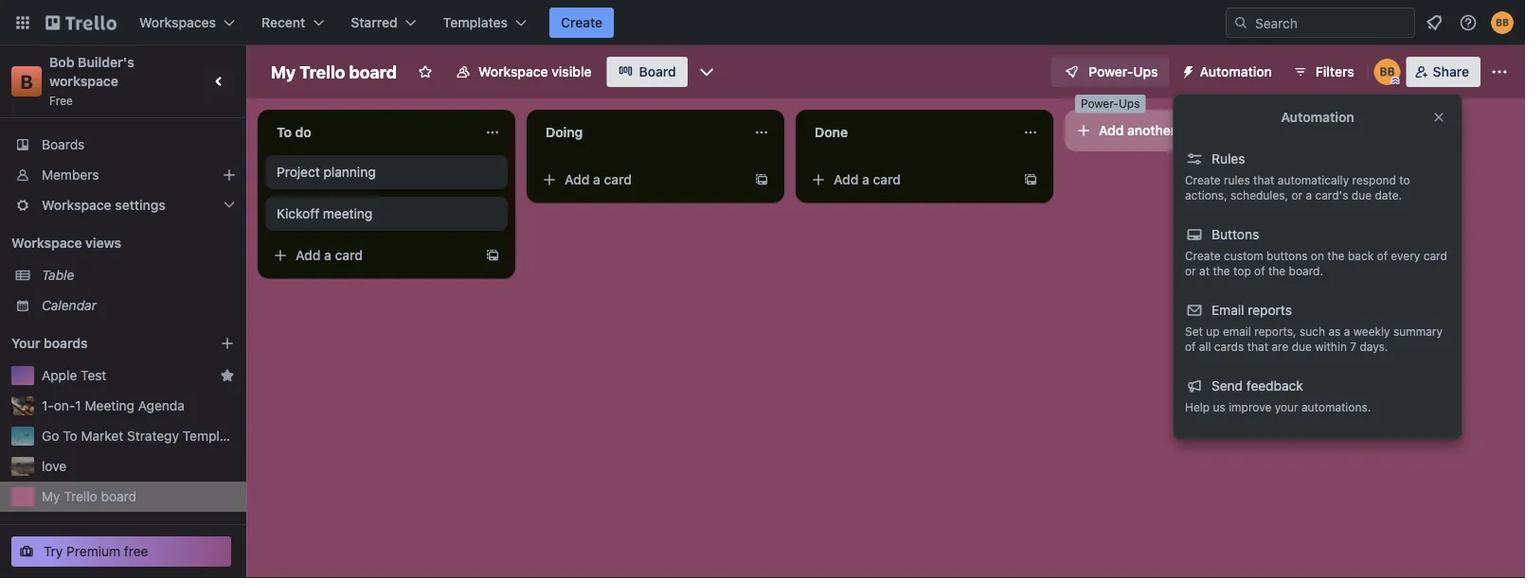 Task type: vqa. For each thing, say whether or not it's contained in the screenshot.
trusted by millions, trello powers teams all around the world.
no



Task type: describe. For each thing, give the bounding box(es) containing it.
schedules,
[[1231, 189, 1288, 202]]

another
[[1127, 123, 1176, 138]]

add for done
[[834, 172, 859, 188]]

automatically
[[1278, 173, 1349, 187]]

help
[[1185, 401, 1210, 414]]

bob
[[49, 54, 74, 70]]

meeting
[[85, 398, 134, 414]]

on-
[[54, 398, 75, 414]]

summary
[[1393, 325, 1443, 338]]

create custom buttons on the back of every card or at the top of the board.
[[1185, 249, 1447, 278]]

a for done
[[862, 172, 869, 188]]

all
[[1199, 340, 1211, 353]]

feedback
[[1246, 378, 1303, 394]]

workspace for workspace visible
[[478, 64, 548, 80]]

within
[[1315, 340, 1347, 353]]

add a card button for doing
[[534, 165, 746, 195]]

workspace
[[49, 73, 118, 89]]

boards
[[42, 137, 85, 153]]

add a card for done
[[834, 172, 901, 188]]

set
[[1185, 325, 1203, 338]]

back to home image
[[45, 8, 117, 38]]

on
[[1311, 249, 1324, 262]]

or inside create rules that automatically respond to actions, schedules, or a card's due date.
[[1292, 189, 1303, 202]]

add inside button
[[1099, 123, 1124, 138]]

templates button
[[432, 8, 538, 38]]

rules
[[1212, 151, 1245, 167]]

create from template… image for done
[[1023, 172, 1038, 188]]

power- inside power-ups tooltip
[[1081, 97, 1119, 110]]

bob builder's workspace link
[[49, 54, 138, 89]]

custom
[[1224, 249, 1263, 262]]

workspace visible button
[[444, 57, 603, 87]]

board.
[[1289, 264, 1323, 278]]

kickoff meeting link
[[277, 205, 496, 224]]

workspace settings
[[42, 198, 166, 213]]

1
[[75, 398, 81, 414]]

Doing text field
[[534, 117, 743, 148]]

1-on-1 meeting agenda
[[42, 398, 185, 414]]

automation button
[[1173, 57, 1283, 87]]

members link
[[0, 160, 246, 190]]

are
[[1272, 340, 1289, 353]]

settings
[[115, 198, 166, 213]]

star or unstar board image
[[418, 64, 433, 80]]

create from template… image for to do
[[485, 248, 500, 263]]

To do text field
[[265, 117, 474, 148]]

filters button
[[1287, 57, 1360, 87]]

2 horizontal spatial the
[[1327, 249, 1345, 262]]

us
[[1213, 401, 1226, 414]]

due inside create rules that automatically respond to actions, schedules, or a card's due date.
[[1352, 189, 1372, 202]]

Done text field
[[803, 117, 1012, 148]]

test
[[81, 368, 106, 384]]

0 horizontal spatial the
[[1213, 264, 1230, 278]]

1 horizontal spatial automation
[[1281, 109, 1354, 125]]

email
[[1212, 303, 1244, 318]]

add for doing
[[565, 172, 590, 188]]

my trello board inside board name text box
[[271, 62, 397, 82]]

0 horizontal spatial to
[[63, 429, 77, 444]]

email reports
[[1212, 303, 1292, 318]]

of inside set up email reports, such as a weekly summary of all cards that are due within 7 days.
[[1185, 340, 1196, 353]]

workspace visible
[[478, 64, 592, 80]]

Search field
[[1249, 9, 1414, 37]]

1 vertical spatial trello
[[64, 489, 97, 505]]

weekly
[[1353, 325, 1390, 338]]

template
[[183, 429, 239, 444]]

1-on-1 meeting agenda link
[[42, 397, 235, 416]]

doing
[[546, 125, 583, 140]]

starred
[[351, 15, 398, 30]]

email
[[1223, 325, 1251, 338]]

add another list
[[1099, 123, 1198, 138]]

templates
[[443, 15, 508, 30]]

workspace views
[[11, 235, 121, 251]]

b
[[20, 70, 33, 92]]

b link
[[11, 66, 42, 97]]

table link
[[42, 266, 235, 285]]

card for doing
[[604, 172, 632, 188]]

board
[[639, 64, 676, 80]]

bob builder's workspace free
[[49, 54, 138, 107]]

power-ups button
[[1051, 57, 1169, 87]]

due inside set up email reports, such as a weekly summary of all cards that are due within 7 days.
[[1292, 340, 1312, 353]]

a for to do
[[324, 248, 331, 263]]

table
[[42, 268, 74, 283]]

add a card for doing
[[565, 172, 632, 188]]

free
[[49, 94, 73, 107]]

to
[[1399, 173, 1410, 187]]

cards
[[1214, 340, 1244, 353]]

7
[[1350, 340, 1357, 353]]

market
[[81, 429, 123, 444]]

starred button
[[339, 8, 428, 38]]

card for to do
[[335, 248, 363, 263]]

premium
[[66, 544, 120, 560]]

card inside 'create custom buttons on the back of every card or at the top of the board.'
[[1423, 249, 1447, 262]]

bob builder (bobbuilder40) image
[[1491, 11, 1514, 34]]

rules
[[1224, 173, 1250, 187]]

power-ups tooltip
[[1075, 95, 1146, 113]]

buttons
[[1212, 227, 1259, 243]]

starred icon image
[[220, 368, 235, 384]]

your boards
[[11, 336, 88, 351]]

kickoff meeting
[[277, 206, 373, 222]]

board inside board name text box
[[349, 62, 397, 82]]

recent
[[261, 15, 305, 30]]

go to market strategy template
[[42, 429, 239, 444]]

send feedback
[[1212, 378, 1303, 394]]

add board image
[[220, 336, 235, 351]]



Task type: locate. For each thing, give the bounding box(es) containing it.
1 horizontal spatial due
[[1352, 189, 1372, 202]]

1 vertical spatial power-ups
[[1081, 97, 1140, 110]]

0 vertical spatial create
[[561, 15, 603, 30]]

my trello board down starred on the top left of the page
[[271, 62, 397, 82]]

strategy
[[127, 429, 179, 444]]

love
[[42, 459, 67, 475]]

this member is an admin of this board. image
[[1391, 77, 1400, 85]]

2 vertical spatial create
[[1185, 249, 1221, 262]]

workspace navigation collapse icon image
[[207, 68, 233, 95]]

top
[[1233, 264, 1251, 278]]

workspaces
[[139, 15, 216, 30]]

planning
[[324, 164, 376, 180]]

1 horizontal spatial trello
[[300, 62, 345, 82]]

that inside create rules that automatically respond to actions, schedules, or a card's due date.
[[1253, 173, 1275, 187]]

power-ups inside tooltip
[[1081, 97, 1140, 110]]

0 horizontal spatial my trello board
[[42, 489, 137, 505]]

ups up add another list
[[1119, 97, 1140, 110]]

a down done text box
[[862, 172, 869, 188]]

a inside set up email reports, such as a weekly summary of all cards that are due within 7 days.
[[1344, 325, 1350, 338]]

1 vertical spatial workspace
[[42, 198, 111, 213]]

the down buttons
[[1268, 264, 1286, 278]]

ups inside tooltip
[[1119, 97, 1140, 110]]

workspace inside button
[[478, 64, 548, 80]]

0 horizontal spatial automation
[[1200, 64, 1272, 80]]

1 vertical spatial ups
[[1119, 97, 1140, 110]]

add a card down the kickoff meeting
[[296, 248, 363, 263]]

1 horizontal spatial of
[[1254, 264, 1265, 278]]

board link
[[607, 57, 688, 87]]

share button
[[1406, 57, 1481, 87]]

0 vertical spatial automation
[[1200, 64, 1272, 80]]

create from template… image
[[1023, 172, 1038, 188], [485, 248, 500, 263]]

1 vertical spatial my
[[42, 489, 60, 505]]

0 vertical spatial create from template… image
[[1023, 172, 1038, 188]]

power-ups up power-ups tooltip
[[1089, 64, 1158, 80]]

2 vertical spatial of
[[1185, 340, 1196, 353]]

Board name text field
[[261, 57, 406, 87]]

card's
[[1315, 189, 1348, 202]]

trello down love
[[64, 489, 97, 505]]

0 vertical spatial to
[[277, 125, 292, 140]]

power- up power-ups tooltip
[[1089, 64, 1133, 80]]

my down love
[[42, 489, 60, 505]]

a down the kickoff meeting
[[324, 248, 331, 263]]

create up actions,
[[1185, 173, 1221, 187]]

due down such
[[1292, 340, 1312, 353]]

add a card button for done
[[803, 165, 1015, 195]]

create
[[561, 15, 603, 30], [1185, 173, 1221, 187], [1185, 249, 1221, 262]]

my trello board inside my trello board link
[[42, 489, 137, 505]]

2 horizontal spatial add a card
[[834, 172, 901, 188]]

1 vertical spatial create from template… image
[[485, 248, 500, 263]]

agenda
[[138, 398, 185, 414]]

0 vertical spatial or
[[1292, 189, 1303, 202]]

members
[[42, 167, 99, 183]]

trello down recent popup button
[[300, 62, 345, 82]]

0 vertical spatial that
[[1253, 173, 1275, 187]]

a for doing
[[593, 172, 600, 188]]

1 horizontal spatial board
[[349, 62, 397, 82]]

go to market strategy template link
[[42, 427, 239, 446]]

0 horizontal spatial board
[[101, 489, 137, 505]]

0 vertical spatial my
[[271, 62, 296, 82]]

card down meeting
[[335, 248, 363, 263]]

1 vertical spatial create
[[1185, 173, 1221, 187]]

automation down search icon
[[1200, 64, 1272, 80]]

love link
[[42, 458, 235, 476]]

that up 'schedules,'
[[1253, 173, 1275, 187]]

add a card down done
[[834, 172, 901, 188]]

share
[[1433, 64, 1469, 80]]

done
[[815, 125, 848, 140]]

my inside my trello board link
[[42, 489, 60, 505]]

try
[[44, 544, 63, 560]]

go
[[42, 429, 59, 444]]

0 vertical spatial of
[[1377, 249, 1388, 262]]

calendar
[[42, 298, 97, 314]]

2 horizontal spatial add a card button
[[803, 165, 1015, 195]]

0 vertical spatial due
[[1352, 189, 1372, 202]]

0 vertical spatial workspace
[[478, 64, 548, 80]]

add a card for to do
[[296, 248, 363, 263]]

buttons
[[1267, 249, 1308, 262]]

automation
[[1200, 64, 1272, 80], [1281, 109, 1354, 125]]

filters
[[1316, 64, 1354, 80]]

up
[[1206, 325, 1220, 338]]

the
[[1327, 249, 1345, 262], [1213, 264, 1230, 278], [1268, 264, 1286, 278]]

create for create
[[561, 15, 603, 30]]

a right as at the bottom right
[[1344, 325, 1350, 338]]

board inside my trello board link
[[101, 489, 137, 505]]

0 notifications image
[[1423, 11, 1446, 34]]

power-ups down power-ups "button"
[[1081, 97, 1140, 110]]

add down power-ups tooltip
[[1099, 123, 1124, 138]]

power-ups inside "button"
[[1089, 64, 1158, 80]]

reports
[[1248, 303, 1292, 318]]

1 horizontal spatial my trello board
[[271, 62, 397, 82]]

automations.
[[1302, 401, 1371, 414]]

0 horizontal spatial due
[[1292, 340, 1312, 353]]

as
[[1329, 325, 1341, 338]]

a inside create rules that automatically respond to actions, schedules, or a card's due date.
[[1306, 189, 1312, 202]]

calendar link
[[42, 296, 235, 315]]

card
[[604, 172, 632, 188], [873, 172, 901, 188], [335, 248, 363, 263], [1423, 249, 1447, 262]]

0 vertical spatial my trello board
[[271, 62, 397, 82]]

builder's
[[78, 54, 134, 70]]

1 vertical spatial my trello board
[[42, 489, 137, 505]]

add a card
[[565, 172, 632, 188], [834, 172, 901, 188], [296, 248, 363, 263]]

1 vertical spatial due
[[1292, 340, 1312, 353]]

back
[[1348, 249, 1374, 262]]

power- down power-ups "button"
[[1081, 97, 1119, 110]]

such
[[1300, 325, 1325, 338]]

add a card button
[[534, 165, 746, 195], [803, 165, 1015, 195], [265, 241, 477, 271]]

add a card button down doing text box
[[534, 165, 746, 195]]

set up email reports, such as a weekly summary of all cards that are due within 7 days.
[[1185, 325, 1443, 353]]

your
[[11, 336, 40, 351]]

due
[[1352, 189, 1372, 202], [1292, 340, 1312, 353]]

every
[[1391, 249, 1420, 262]]

to
[[277, 125, 292, 140], [63, 429, 77, 444]]

of right back
[[1377, 249, 1388, 262]]

0 horizontal spatial add a card
[[296, 248, 363, 263]]

create for create custom buttons on the back of every card or at the top of the board.
[[1185, 249, 1221, 262]]

1 horizontal spatial to
[[277, 125, 292, 140]]

that inside set up email reports, such as a weekly summary of all cards that are due within 7 days.
[[1247, 340, 1268, 353]]

a down doing text box
[[593, 172, 600, 188]]

0 vertical spatial board
[[349, 62, 397, 82]]

or left the at
[[1185, 264, 1196, 278]]

my trello board down love
[[42, 489, 137, 505]]

of left all
[[1185, 340, 1196, 353]]

create inside create rules that automatically respond to actions, schedules, or a card's due date.
[[1185, 173, 1221, 187]]

0 horizontal spatial create from template… image
[[485, 248, 500, 263]]

automation down filters button
[[1281, 109, 1354, 125]]

1 horizontal spatial add a card button
[[534, 165, 746, 195]]

visible
[[552, 64, 592, 80]]

add for to do
[[296, 248, 321, 263]]

primary element
[[0, 0, 1525, 45]]

add down kickoff
[[296, 248, 321, 263]]

views
[[85, 235, 121, 251]]

close popover image
[[1431, 110, 1446, 125]]

0 vertical spatial power-ups
[[1089, 64, 1158, 80]]

0 vertical spatial trello
[[300, 62, 345, 82]]

apple test link
[[42, 367, 212, 386]]

respond
[[1352, 173, 1396, 187]]

meeting
[[323, 206, 373, 222]]

1 vertical spatial automation
[[1281, 109, 1354, 125]]

boards link
[[0, 130, 246, 160]]

add a card down doing
[[565, 172, 632, 188]]

a down automatically
[[1306, 189, 1312, 202]]

1 horizontal spatial create from template… image
[[1023, 172, 1038, 188]]

to left do
[[277, 125, 292, 140]]

my inside board name text box
[[271, 62, 296, 82]]

add a card button down kickoff meeting link
[[265, 241, 477, 271]]

a
[[593, 172, 600, 188], [862, 172, 869, 188], [1306, 189, 1312, 202], [324, 248, 331, 263], [1344, 325, 1350, 338]]

card for done
[[873, 172, 901, 188]]

2 vertical spatial workspace
[[11, 235, 82, 251]]

1 vertical spatial of
[[1254, 264, 1265, 278]]

list
[[1179, 123, 1198, 138]]

apple
[[42, 368, 77, 384]]

ups left sm icon
[[1133, 64, 1158, 80]]

0 horizontal spatial of
[[1185, 340, 1196, 353]]

create from template… image
[[754, 172, 769, 188]]

that left are
[[1247, 340, 1268, 353]]

show menu image
[[1490, 63, 1509, 81]]

workspace down members
[[42, 198, 111, 213]]

2 horizontal spatial of
[[1377, 249, 1388, 262]]

to inside text box
[[277, 125, 292, 140]]

to right go
[[63, 429, 77, 444]]

reports,
[[1254, 325, 1296, 338]]

to do
[[277, 125, 311, 140]]

ups inside "button"
[[1133, 64, 1158, 80]]

power-ups
[[1089, 64, 1158, 80], [1081, 97, 1140, 110]]

workspace for workspace views
[[11, 235, 82, 251]]

of right top
[[1254, 264, 1265, 278]]

or down automatically
[[1292, 189, 1303, 202]]

sm image
[[1173, 57, 1200, 83]]

1 vertical spatial to
[[63, 429, 77, 444]]

workspace inside dropdown button
[[42, 198, 111, 213]]

improve
[[1229, 401, 1271, 414]]

customize views image
[[697, 63, 716, 81]]

1 vertical spatial or
[[1185, 264, 1196, 278]]

that
[[1253, 173, 1275, 187], [1247, 340, 1268, 353]]

create for create rules that automatically respond to actions, schedules, or a card's due date.
[[1185, 173, 1221, 187]]

1 horizontal spatial add a card
[[565, 172, 632, 188]]

create inside 'create custom buttons on the back of every card or at the top of the board.'
[[1185, 249, 1221, 262]]

search image
[[1233, 15, 1249, 30]]

boards
[[44, 336, 88, 351]]

1 horizontal spatial the
[[1268, 264, 1286, 278]]

at
[[1199, 264, 1210, 278]]

create button
[[549, 8, 614, 38]]

1 vertical spatial power-
[[1081, 97, 1119, 110]]

workspace for workspace settings
[[42, 198, 111, 213]]

trello inside board name text box
[[300, 62, 345, 82]]

0 horizontal spatial my
[[42, 489, 60, 505]]

0 horizontal spatial or
[[1185, 264, 1196, 278]]

add down doing
[[565, 172, 590, 188]]

create up the at
[[1185, 249, 1221, 262]]

actions,
[[1185, 189, 1227, 202]]

card down done text box
[[873, 172, 901, 188]]

add down done
[[834, 172, 859, 188]]

my down recent
[[271, 62, 296, 82]]

recent button
[[250, 8, 336, 38]]

days.
[[1360, 340, 1388, 353]]

workspace settings button
[[0, 190, 246, 221]]

open information menu image
[[1459, 13, 1478, 32]]

due down respond
[[1352, 189, 1372, 202]]

1 horizontal spatial my
[[271, 62, 296, 82]]

0 horizontal spatial trello
[[64, 489, 97, 505]]

or inside 'create custom buttons on the back of every card or at the top of the board.'
[[1185, 264, 1196, 278]]

free
[[124, 544, 148, 560]]

power-
[[1089, 64, 1133, 80], [1081, 97, 1119, 110]]

your boards with 5 items element
[[11, 332, 191, 355]]

1 vertical spatial board
[[101, 489, 137, 505]]

automation inside button
[[1200, 64, 1272, 80]]

your
[[1275, 401, 1298, 414]]

trello
[[300, 62, 345, 82], [64, 489, 97, 505]]

project planning link
[[277, 163, 496, 182]]

add a card button for to do
[[265, 241, 477, 271]]

0 horizontal spatial add a card button
[[265, 241, 477, 271]]

0 vertical spatial ups
[[1133, 64, 1158, 80]]

apple test
[[42, 368, 106, 384]]

card down doing text box
[[604, 172, 632, 188]]

the right "on"
[[1327, 249, 1345, 262]]

workspace down templates popup button
[[478, 64, 548, 80]]

create up visible
[[561, 15, 603, 30]]

board down starred on the top left of the page
[[349, 62, 397, 82]]

or
[[1292, 189, 1303, 202], [1185, 264, 1196, 278]]

bob builder (bobbuilder40) image
[[1374, 59, 1401, 85]]

create inside button
[[561, 15, 603, 30]]

power- inside power-ups "button"
[[1089, 64, 1133, 80]]

workspaces button
[[128, 8, 246, 38]]

1 horizontal spatial or
[[1292, 189, 1303, 202]]

the right the at
[[1213, 264, 1230, 278]]

add a card button down done text box
[[803, 165, 1015, 195]]

card right every
[[1423, 249, 1447, 262]]

board
[[349, 62, 397, 82], [101, 489, 137, 505]]

board down love link
[[101, 489, 137, 505]]

1 vertical spatial that
[[1247, 340, 1268, 353]]

ups
[[1133, 64, 1158, 80], [1119, 97, 1140, 110]]

0 vertical spatial power-
[[1089, 64, 1133, 80]]

workspace up table
[[11, 235, 82, 251]]



